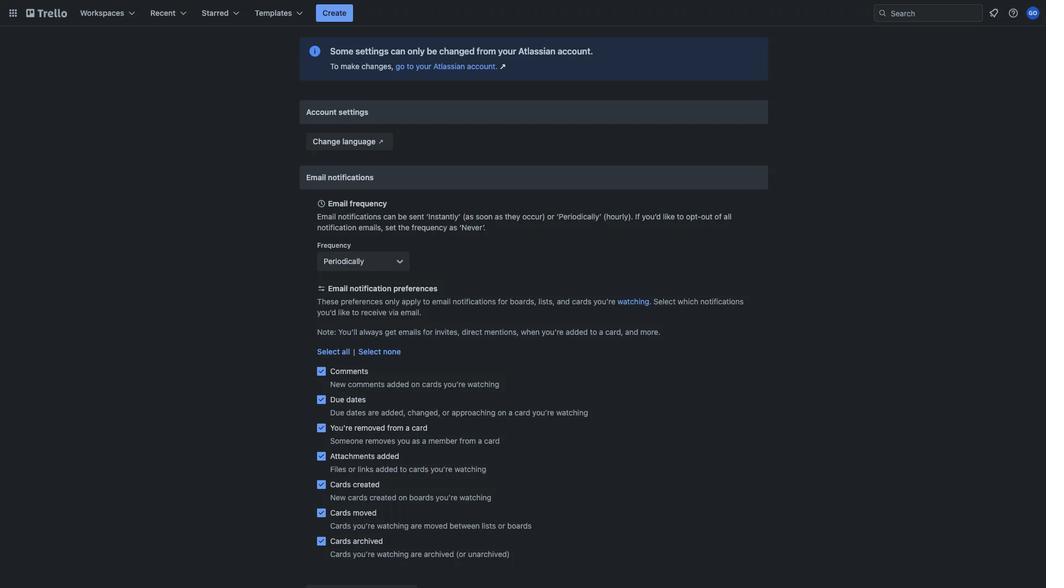 Task type: describe. For each thing, give the bounding box(es) containing it.
you
[[398, 437, 410, 446]]

account settings
[[306, 108, 369, 117]]

email for email notification preferences
[[328, 284, 348, 293]]

go to your atlassian account.
[[396, 62, 498, 71]]

apply
[[402, 297, 421, 306]]

0 horizontal spatial and
[[557, 297, 570, 306]]

0 vertical spatial preferences
[[394, 284, 438, 293]]

1 horizontal spatial moved
[[424, 522, 448, 531]]

get
[[385, 328, 397, 337]]

note: you'll always get emails for invites, direct mentions, when you're added to a card, and more.
[[317, 328, 661, 337]]

you're
[[330, 424, 353, 433]]

dates for due dates are added, changed, or approaching on a card you're watching
[[347, 409, 366, 418]]

card,
[[606, 328, 624, 337]]

due for due dates are added, changed, or approaching on a card you're watching
[[330, 409, 345, 418]]

or right changed, at left
[[443, 409, 450, 418]]

cards you're watching are archived (or unarchived)
[[330, 550, 510, 559]]

direct
[[462, 328, 482, 337]]

(or
[[456, 550, 466, 559]]

cards created
[[330, 481, 380, 490]]

back to home image
[[26, 4, 67, 22]]

cards for cards you're watching are archived (or unarchived)
[[330, 550, 351, 559]]

0 horizontal spatial preferences
[[341, 297, 383, 306]]

select inside . select which notifications you'd like to receive via email.
[[654, 297, 676, 306]]

dates for due dates
[[347, 396, 366, 405]]

1 vertical spatial as
[[450, 223, 458, 232]]

added up added,
[[387, 380, 409, 389]]

files or links added to cards you're watching
[[330, 465, 487, 474]]

2 horizontal spatial as
[[495, 212, 503, 221]]

note:
[[317, 328, 336, 337]]

lists,
[[539, 297, 555, 306]]

to right go at the left top of page
[[407, 62, 414, 71]]

added down removes
[[377, 452, 399, 461]]

1 vertical spatial for
[[423, 328, 433, 337]]

1 vertical spatial account.
[[467, 62, 498, 71]]

receive
[[361, 308, 387, 317]]

new comments added on cards you're watching
[[330, 380, 500, 389]]

changed
[[440, 46, 475, 56]]

1 horizontal spatial atlassian
[[519, 46, 556, 56]]

email for email frequency
[[328, 199, 348, 208]]

email notifications can be sent 'instantly' (as soon as they occur) or 'periodically' (hourly). if you'd like to opt-out of all notification emails, set the frequency as 'never'.
[[317, 212, 732, 232]]

changed,
[[408, 409, 441, 418]]

attachments added
[[330, 452, 399, 461]]

periodically
[[324, 257, 364, 266]]

are for cards moved
[[411, 522, 422, 531]]

sm image
[[376, 136, 387, 147]]

1 horizontal spatial boards
[[508, 522, 532, 531]]

member
[[429, 437, 458, 446]]

out
[[702, 212, 713, 221]]

0 vertical spatial only
[[408, 46, 425, 56]]

'instantly'
[[427, 212, 461, 221]]

1 vertical spatial from
[[387, 424, 404, 433]]

2 vertical spatial card
[[484, 437, 500, 446]]

cards down 'cards created'
[[348, 494, 368, 503]]

or inside email notifications can be sent 'instantly' (as soon as they occur) or 'periodically' (hourly). if you'd like to opt-out of all notification emails, set the frequency as 'never'.
[[548, 212, 555, 221]]

emails
[[399, 328, 421, 337]]

someone
[[330, 437, 364, 446]]

a left the member
[[422, 437, 427, 446]]

0 horizontal spatial select
[[317, 348, 340, 357]]

0 vertical spatial for
[[498, 297, 508, 306]]

to make changes,
[[330, 62, 396, 71]]

the
[[399, 223, 410, 232]]

between
[[450, 522, 480, 531]]

watching link
[[618, 297, 650, 306]]

added,
[[381, 409, 406, 418]]

you'll
[[338, 328, 357, 337]]

more.
[[641, 328, 661, 337]]

2 horizontal spatial on
[[498, 409, 507, 418]]

recent button
[[144, 4, 193, 22]]

removed
[[355, 424, 385, 433]]

starred button
[[195, 4, 246, 22]]

email frequency
[[328, 199, 387, 208]]

opt-
[[686, 212, 702, 221]]

cards moved
[[330, 509, 377, 518]]

gary orlando (garyorlando) image
[[1027, 7, 1040, 20]]

you'd inside . select which notifications you'd like to receive via email.
[[317, 308, 336, 317]]

email.
[[401, 308, 422, 317]]

primary element
[[0, 0, 1047, 26]]

boards,
[[510, 297, 537, 306]]

added left the card,
[[566, 328, 588, 337]]

cards right lists,
[[572, 297, 592, 306]]

via
[[389, 308, 399, 317]]

1 horizontal spatial be
[[427, 46, 437, 56]]

0 vertical spatial are
[[368, 409, 379, 418]]

to inside email notifications can be sent 'instantly' (as soon as they occur) or 'periodically' (hourly). if you'd like to opt-out of all notification emails, set the frequency as 'never'.
[[677, 212, 684, 221]]

1 vertical spatial your
[[416, 62, 432, 71]]

frequency
[[317, 242, 351, 249]]

a right approaching
[[509, 409, 513, 418]]

. select which notifications you'd like to receive via email.
[[317, 297, 744, 317]]

occur)
[[523, 212, 546, 221]]

can for settings
[[391, 46, 406, 56]]

0 vertical spatial card
[[515, 409, 531, 418]]

invites,
[[435, 328, 460, 337]]

a up you
[[406, 424, 410, 433]]

templates button
[[248, 4, 310, 22]]

email notification preferences
[[328, 284, 438, 293]]

'never'.
[[460, 223, 486, 232]]

some settings can only be changed from your atlassian account.
[[330, 46, 594, 56]]

like inside . select which notifications you'd like to receive via email.
[[338, 308, 350, 317]]

set
[[386, 223, 396, 232]]

1 horizontal spatial archived
[[424, 550, 454, 559]]

create
[[323, 8, 347, 17]]

0 vertical spatial moved
[[353, 509, 377, 518]]

select all | select none
[[317, 348, 401, 357]]

'periodically'
[[557, 212, 602, 221]]

language
[[343, 137, 376, 146]]

on for boards
[[399, 494, 407, 503]]

cards for cards created
[[330, 481, 351, 490]]

new cards created on boards you're watching
[[330, 494, 492, 503]]

email for email notifications
[[306, 173, 326, 182]]

changes,
[[362, 62, 394, 71]]

frequency inside email notifications can be sent 'instantly' (as soon as they occur) or 'periodically' (hourly). if you'd like to opt-out of all notification emails, set the frequency as 'never'.
[[412, 223, 447, 232]]

search image
[[879, 9, 888, 17]]

a down approaching
[[478, 437, 482, 446]]

mentions,
[[485, 328, 519, 337]]

0 horizontal spatial as
[[412, 437, 420, 446]]

notification inside email notifications can be sent 'instantly' (as soon as they occur) or 'periodically' (hourly). if you'd like to opt-out of all notification emails, set the frequency as 'never'.
[[317, 223, 357, 232]]

due for due dates
[[330, 396, 345, 405]]

which
[[678, 297, 699, 306]]

change
[[313, 137, 341, 146]]

or right the lists
[[498, 522, 506, 531]]

all inside email notifications can be sent 'instantly' (as soon as they occur) or 'periodically' (hourly). if you'd like to opt-out of all notification emails, set the frequency as 'never'.
[[724, 212, 732, 221]]

select all button
[[317, 347, 350, 358]]

make
[[341, 62, 360, 71]]



Task type: vqa. For each thing, say whether or not it's contained in the screenshot.
Bob Builder (bobbuilder40) "ICON" in the right of the page
no



Task type: locate. For each thing, give the bounding box(es) containing it.
1 horizontal spatial and
[[626, 328, 639, 337]]

card up someone removes you as a member from a card
[[412, 424, 428, 433]]

you'd right if
[[642, 212, 661, 221]]

1 horizontal spatial your
[[498, 46, 517, 56]]

new down 'cards created'
[[330, 494, 346, 503]]

like down the 'these'
[[338, 308, 350, 317]]

1 vertical spatial moved
[[424, 522, 448, 531]]

as
[[495, 212, 503, 221], [450, 223, 458, 232], [412, 437, 420, 446]]

when
[[521, 328, 540, 337]]

0 horizontal spatial moved
[[353, 509, 377, 518]]

created down 'cards created'
[[370, 494, 397, 503]]

to
[[330, 62, 339, 71]]

notifications inside . select which notifications you'd like to receive via email.
[[701, 297, 744, 306]]

0 vertical spatial due
[[330, 396, 345, 405]]

cards for cards you're watching are moved between lists or boards
[[330, 522, 351, 531]]

are
[[368, 409, 379, 418], [411, 522, 422, 531], [411, 550, 422, 559]]

0 horizontal spatial atlassian
[[434, 62, 465, 71]]

2 vertical spatial are
[[411, 550, 422, 559]]

1 horizontal spatial select
[[359, 348, 381, 357]]

0 vertical spatial your
[[498, 46, 517, 56]]

3 cards from the top
[[330, 522, 351, 531]]

1 horizontal spatial from
[[460, 437, 476, 446]]

email inside email notifications can be sent 'instantly' (as soon as they occur) or 'periodically' (hourly). if you'd like to opt-out of all notification emails, set the frequency as 'never'.
[[317, 212, 336, 221]]

boards right the lists
[[508, 522, 532, 531]]

1 vertical spatial due
[[330, 409, 345, 418]]

2 horizontal spatial select
[[654, 297, 676, 306]]

due dates
[[330, 396, 366, 405]]

1 vertical spatial dates
[[347, 409, 366, 418]]

0 vertical spatial new
[[330, 380, 346, 389]]

of
[[715, 212, 722, 221]]

notification
[[317, 223, 357, 232], [350, 284, 392, 293]]

0 horizontal spatial boards
[[410, 494, 434, 503]]

to down you
[[400, 465, 407, 474]]

0 vertical spatial atlassian
[[519, 46, 556, 56]]

settings up changes,
[[356, 46, 389, 56]]

can up set
[[384, 212, 396, 221]]

email
[[306, 173, 326, 182], [328, 199, 348, 208], [317, 212, 336, 221], [328, 284, 348, 293]]

1 horizontal spatial for
[[498, 297, 508, 306]]

cards down someone removes you as a member from a card
[[409, 465, 429, 474]]

0 horizontal spatial for
[[423, 328, 433, 337]]

added right links on the left bottom
[[376, 465, 398, 474]]

new
[[330, 380, 346, 389], [330, 494, 346, 503]]

your down the primary element
[[498, 46, 517, 56]]

2 vertical spatial from
[[460, 437, 476, 446]]

only up via
[[385, 297, 400, 306]]

moved
[[353, 509, 377, 518], [424, 522, 448, 531]]

if
[[636, 212, 640, 221]]

files
[[330, 465, 347, 474]]

on up changed, at left
[[411, 380, 420, 389]]

2 new from the top
[[330, 494, 346, 503]]

create button
[[316, 4, 353, 22]]

as down "'instantly'"
[[450, 223, 458, 232]]

1 vertical spatial be
[[398, 212, 407, 221]]

1 horizontal spatial like
[[663, 212, 675, 221]]

select
[[654, 297, 676, 306], [317, 348, 340, 357], [359, 348, 381, 357]]

archived down cards moved
[[353, 537, 383, 546]]

from for changed
[[477, 46, 496, 56]]

watching
[[618, 297, 650, 306], [468, 380, 500, 389], [557, 409, 589, 418], [455, 465, 487, 474], [460, 494, 492, 503], [377, 522, 409, 531], [377, 550, 409, 559]]

your right go at the left top of page
[[416, 62, 432, 71]]

only up 'go to your atlassian account.'
[[408, 46, 425, 56]]

cards archived
[[330, 537, 383, 546]]

atlassian
[[519, 46, 556, 56], [434, 62, 465, 71]]

on right approaching
[[498, 409, 507, 418]]

1 horizontal spatial account.
[[558, 46, 594, 56]]

account
[[306, 108, 337, 117]]

to inside . select which notifications you'd like to receive via email.
[[352, 308, 359, 317]]

2 horizontal spatial from
[[477, 46, 496, 56]]

(as
[[463, 212, 474, 221]]

0 vertical spatial account.
[[558, 46, 594, 56]]

frequency up the emails,
[[350, 199, 387, 208]]

someone removes you as a member from a card
[[330, 437, 500, 446]]

0 vertical spatial frequency
[[350, 199, 387, 208]]

0 horizontal spatial from
[[387, 424, 404, 433]]

1 cards from the top
[[330, 481, 351, 490]]

email up the 'these'
[[328, 284, 348, 293]]

0 notifications image
[[988, 7, 1001, 20]]

go
[[396, 62, 405, 71]]

cards you're watching are moved between lists or boards
[[330, 522, 532, 531]]

0 vertical spatial like
[[663, 212, 675, 221]]

card down approaching
[[484, 437, 500, 446]]

cards
[[330, 481, 351, 490], [330, 509, 351, 518], [330, 522, 351, 531], [330, 537, 351, 546], [330, 550, 351, 559]]

notification up 'receive'
[[350, 284, 392, 293]]

|
[[353, 348, 355, 357]]

all
[[724, 212, 732, 221], [342, 348, 350, 357]]

0 horizontal spatial you'd
[[317, 308, 336, 317]]

1 vertical spatial you'd
[[317, 308, 336, 317]]

to left email
[[423, 297, 430, 306]]

recent
[[151, 8, 176, 17]]

1 vertical spatial boards
[[508, 522, 532, 531]]

boards up the cards you're watching are moved between lists or boards on the bottom of page
[[410, 494, 434, 503]]

1 vertical spatial atlassian
[[434, 62, 465, 71]]

as right you
[[412, 437, 420, 446]]

1 vertical spatial settings
[[339, 108, 369, 117]]

are up cards you're watching are archived (or unarchived)
[[411, 522, 422, 531]]

new for new comments added on cards you're watching
[[330, 380, 346, 389]]

new down comments at the left bottom of page
[[330, 380, 346, 389]]

preferences up apply
[[394, 284, 438, 293]]

none
[[383, 348, 401, 357]]

created down links on the left bottom
[[353, 481, 380, 490]]

some
[[330, 46, 354, 56]]

0 vertical spatial on
[[411, 380, 420, 389]]

dates down due dates
[[347, 409, 366, 418]]

or down "attachments" at the left bottom of page
[[349, 465, 356, 474]]

cards up changed, at left
[[422, 380, 442, 389]]

1 horizontal spatial as
[[450, 223, 458, 232]]

1 vertical spatial archived
[[424, 550, 454, 559]]

select right |
[[359, 348, 381, 357]]

email up frequency
[[317, 212, 336, 221]]

email for email notifications can be sent 'instantly' (as soon as they occur) or 'periodically' (hourly). if you'd like to opt-out of all notification emails, set the frequency as 'never'.
[[317, 212, 336, 221]]

2 horizontal spatial card
[[515, 409, 531, 418]]

you'd down the 'these'
[[317, 308, 336, 317]]

on down files or links added to cards you're watching
[[399, 494, 407, 503]]

to left the card,
[[590, 328, 597, 337]]

atlassian down the primary element
[[519, 46, 556, 56]]

2 vertical spatial as
[[412, 437, 420, 446]]

can up go at the left top of page
[[391, 46, 406, 56]]

change language
[[313, 137, 376, 146]]

0 horizontal spatial like
[[338, 308, 350, 317]]

0 vertical spatial dates
[[347, 396, 366, 405]]

moved left between
[[424, 522, 448, 531]]

soon
[[476, 212, 493, 221]]

settings for account
[[339, 108, 369, 117]]

they
[[505, 212, 521, 221]]

cards for cards moved
[[330, 509, 351, 518]]

1 horizontal spatial card
[[484, 437, 500, 446]]

0 vertical spatial be
[[427, 46, 437, 56]]

and right lists,
[[557, 297, 570, 306]]

for right emails
[[423, 328, 433, 337]]

1 vertical spatial are
[[411, 522, 422, 531]]

to left 'receive'
[[352, 308, 359, 317]]

archived
[[353, 537, 383, 546], [424, 550, 454, 559]]

1 horizontal spatial all
[[724, 212, 732, 221]]

.
[[650, 297, 652, 306]]

settings up change language link
[[339, 108, 369, 117]]

are down the cards you're watching are moved between lists or boards on the bottom of page
[[411, 550, 422, 559]]

1 horizontal spatial preferences
[[394, 284, 438, 293]]

new for new cards created on boards you're watching
[[330, 494, 346, 503]]

open information menu image
[[1009, 8, 1020, 19]]

0 vertical spatial settings
[[356, 46, 389, 56]]

0 vertical spatial you'd
[[642, 212, 661, 221]]

and right the card,
[[626, 328, 639, 337]]

archived left (or
[[424, 550, 454, 559]]

sent
[[409, 212, 425, 221]]

like inside email notifications can be sent 'instantly' (as soon as they occur) or 'periodically' (hourly). if you'd like to opt-out of all notification emails, set the frequency as 'never'.
[[663, 212, 675, 221]]

1 vertical spatial created
[[370, 494, 397, 503]]

email
[[432, 297, 451, 306]]

0 horizontal spatial frequency
[[350, 199, 387, 208]]

0 horizontal spatial on
[[399, 494, 407, 503]]

1 horizontal spatial you'd
[[642, 212, 661, 221]]

go to your atlassian account. link
[[396, 61, 509, 72]]

like
[[663, 212, 675, 221], [338, 308, 350, 317]]

0 vertical spatial as
[[495, 212, 503, 221]]

preferences up 'receive'
[[341, 297, 383, 306]]

2 vertical spatial on
[[399, 494, 407, 503]]

notifications inside email notifications can be sent 'instantly' (as soon as they occur) or 'periodically' (hourly). if you'd like to opt-out of all notification emails, set the frequency as 'never'.
[[338, 212, 381, 221]]

can
[[391, 46, 406, 56], [384, 212, 396, 221]]

email down the email notifications
[[328, 199, 348, 208]]

notifications right which at right bottom
[[701, 297, 744, 306]]

1 vertical spatial on
[[498, 409, 507, 418]]

be inside email notifications can be sent 'instantly' (as soon as they occur) or 'periodically' (hourly). if you'd like to opt-out of all notification emails, set the frequency as 'never'.
[[398, 212, 407, 221]]

moved up cards archived
[[353, 509, 377, 518]]

1 new from the top
[[330, 380, 346, 389]]

1 vertical spatial and
[[626, 328, 639, 337]]

notification up frequency
[[317, 223, 357, 232]]

1 vertical spatial notification
[[350, 284, 392, 293]]

a left the card,
[[600, 328, 604, 337]]

0 vertical spatial can
[[391, 46, 406, 56]]

lists
[[482, 522, 496, 531]]

these
[[317, 297, 339, 306]]

0 vertical spatial from
[[477, 46, 496, 56]]

as left they
[[495, 212, 503, 221]]

you're removed from a card
[[330, 424, 428, 433]]

dates down comments
[[347, 396, 366, 405]]

for
[[498, 297, 508, 306], [423, 328, 433, 337]]

are up removed on the left bottom
[[368, 409, 379, 418]]

removes
[[366, 437, 396, 446]]

0 horizontal spatial your
[[416, 62, 432, 71]]

all right of
[[724, 212, 732, 221]]

1 vertical spatial new
[[330, 494, 346, 503]]

1 horizontal spatial on
[[411, 380, 420, 389]]

0 vertical spatial boards
[[410, 494, 434, 503]]

preferences
[[394, 284, 438, 293], [341, 297, 383, 306]]

1 vertical spatial frequency
[[412, 223, 447, 232]]

from for member
[[460, 437, 476, 446]]

settings for some
[[356, 46, 389, 56]]

0 horizontal spatial card
[[412, 424, 428, 433]]

email down "change"
[[306, 173, 326, 182]]

1 vertical spatial can
[[384, 212, 396, 221]]

workspaces button
[[74, 4, 142, 22]]

2 cards from the top
[[330, 509, 351, 518]]

select down the note: on the left
[[317, 348, 340, 357]]

you'd inside email notifications can be sent 'instantly' (as soon as they occur) or 'periodically' (hourly). if you'd like to opt-out of all notification emails, set the frequency as 'never'.
[[642, 212, 661, 221]]

0 horizontal spatial only
[[385, 297, 400, 306]]

0 horizontal spatial all
[[342, 348, 350, 357]]

0 vertical spatial created
[[353, 481, 380, 490]]

change language link
[[306, 133, 393, 150]]

(hourly).
[[604, 212, 634, 221]]

cards for cards archived
[[330, 537, 351, 546]]

5 cards from the top
[[330, 550, 351, 559]]

can for notifications
[[384, 212, 396, 221]]

these preferences only apply to email notifications for boards, lists, and cards you're watching
[[317, 297, 650, 306]]

workspaces
[[80, 8, 124, 17]]

from right changed
[[477, 46, 496, 56]]

be up 'go to your atlassian account.'
[[427, 46, 437, 56]]

be up the "the"
[[398, 212, 407, 221]]

1 vertical spatial like
[[338, 308, 350, 317]]

all left |
[[342, 348, 350, 357]]

on for cards
[[411, 380, 420, 389]]

0 horizontal spatial account.
[[467, 62, 498, 71]]

from right the member
[[460, 437, 476, 446]]

4 cards from the top
[[330, 537, 351, 546]]

on
[[411, 380, 420, 389], [498, 409, 507, 418], [399, 494, 407, 503]]

or right occur)
[[548, 212, 555, 221]]

notifications up direct at the left of the page
[[453, 297, 496, 306]]

2 dates from the top
[[347, 409, 366, 418]]

0 vertical spatial archived
[[353, 537, 383, 546]]

select right .
[[654, 297, 676, 306]]

approaching
[[452, 409, 496, 418]]

comments
[[330, 367, 369, 376]]

emails,
[[359, 223, 383, 232]]

Search field
[[888, 5, 983, 21]]

1 due from the top
[[330, 396, 345, 405]]

1 vertical spatial preferences
[[341, 297, 383, 306]]

for left boards,
[[498, 297, 508, 306]]

notifications down email frequency at the top left of page
[[338, 212, 381, 221]]

2 due from the top
[[330, 409, 345, 418]]

are for cards archived
[[411, 550, 422, 559]]

email notifications
[[306, 173, 374, 182]]

0 horizontal spatial be
[[398, 212, 407, 221]]

notifications up email frequency at the top left of page
[[328, 173, 374, 182]]

frequency down sent
[[412, 223, 447, 232]]

1 vertical spatial only
[[385, 297, 400, 306]]

1 dates from the top
[[347, 396, 366, 405]]

a
[[600, 328, 604, 337], [509, 409, 513, 418], [406, 424, 410, 433], [422, 437, 427, 446], [478, 437, 482, 446]]

1 horizontal spatial frequency
[[412, 223, 447, 232]]

links
[[358, 465, 374, 474]]

1 horizontal spatial only
[[408, 46, 425, 56]]

0 vertical spatial notification
[[317, 223, 357, 232]]

like left opt-
[[663, 212, 675, 221]]

starred
[[202, 8, 229, 17]]

comments
[[348, 380, 385, 389]]

due dates are added, changed, or approaching on a card you're watching
[[330, 409, 589, 418]]

to left opt-
[[677, 212, 684, 221]]

only
[[408, 46, 425, 56], [385, 297, 400, 306]]

from down added,
[[387, 424, 404, 433]]

0 horizontal spatial archived
[[353, 537, 383, 546]]

added
[[566, 328, 588, 337], [387, 380, 409, 389], [377, 452, 399, 461], [376, 465, 398, 474]]

0 vertical spatial and
[[557, 297, 570, 306]]

card right approaching
[[515, 409, 531, 418]]

can inside email notifications can be sent 'instantly' (as soon as they occur) or 'periodically' (hourly). if you'd like to opt-out of all notification emails, set the frequency as 'never'.
[[384, 212, 396, 221]]

1 vertical spatial all
[[342, 348, 350, 357]]

atlassian down changed
[[434, 62, 465, 71]]

notifications
[[328, 173, 374, 182], [338, 212, 381, 221], [453, 297, 496, 306], [701, 297, 744, 306]]

settings
[[356, 46, 389, 56], [339, 108, 369, 117]]



